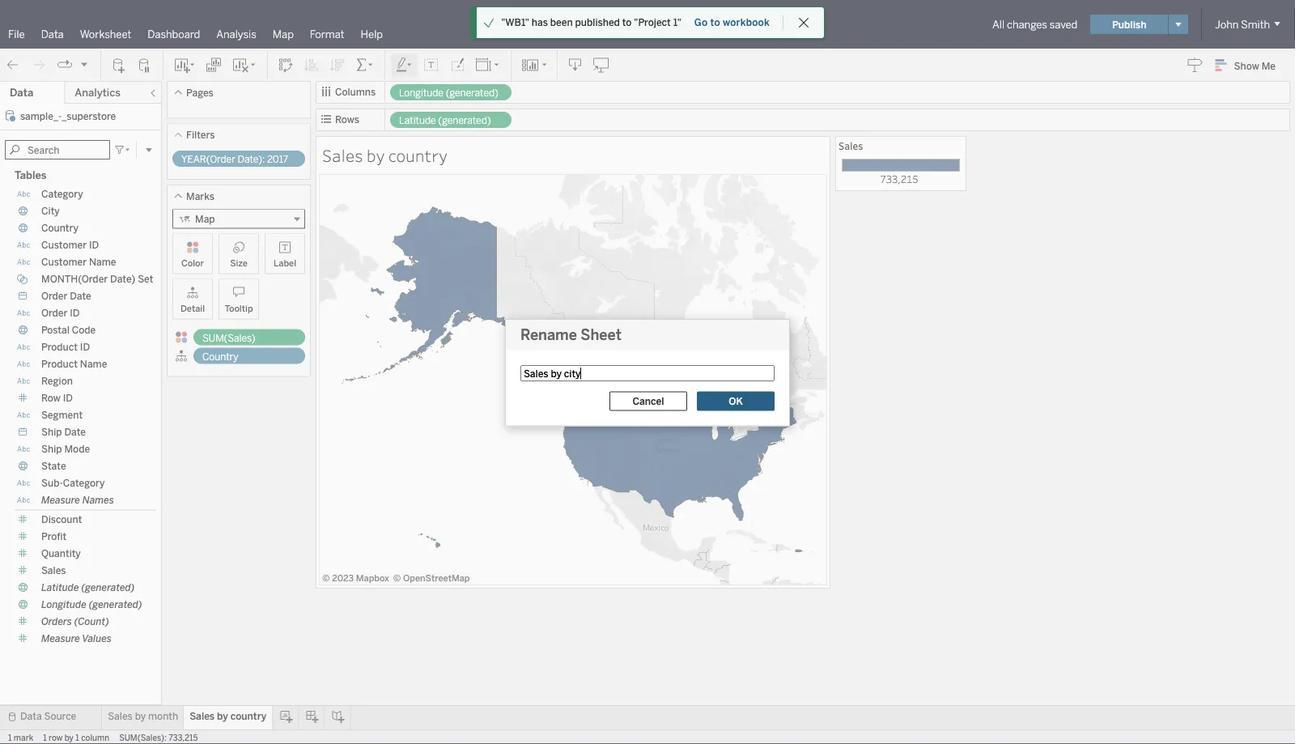 Task type: describe. For each thing, give the bounding box(es) containing it.
worksheet
[[80, 28, 131, 40]]

2 vertical spatial data
[[20, 711, 42, 722]]

john
[[1216, 18, 1239, 31]]

rename sheet
[[521, 326, 622, 344]]

© openstreetmap link
[[393, 573, 470, 584]]

row
[[49, 733, 63, 742]]

measure values
[[41, 633, 112, 645]]

measure for measure values
[[41, 633, 80, 645]]

size
[[230, 257, 248, 268]]

show mark labels image
[[423, 57, 440, 73]]

1 vertical spatial category
[[63, 477, 105, 489]]

ship date
[[41, 426, 86, 438]]

order date
[[41, 290, 91, 302]]

customer for customer name
[[41, 256, 87, 268]]

(count)
[[74, 616, 109, 628]]

0 horizontal spatial country
[[231, 711, 267, 722]]

region
[[41, 375, 73, 387]]

1 for 1 row by 1 column
[[43, 733, 47, 742]]

1 mark
[[8, 733, 33, 742]]

1 vertical spatial data
[[10, 86, 33, 99]]

new worksheet image
[[173, 57, 196, 73]]

help
[[361, 28, 383, 40]]

sample_-
[[20, 110, 62, 122]]

john smith
[[1216, 18, 1270, 31]]

tooltip
[[225, 303, 253, 314]]

state
[[41, 460, 66, 472]]

order id
[[41, 307, 80, 319]]

source
[[44, 711, 76, 722]]

_superstore
[[62, 110, 116, 122]]

name for product name
[[80, 358, 107, 370]]

sub-
[[41, 477, 63, 489]]

code
[[72, 324, 96, 336]]

dashboard
[[148, 28, 200, 40]]

0 vertical spatial data
[[41, 28, 64, 40]]

swap rows and columns image
[[278, 57, 294, 73]]

id for product id
[[80, 341, 90, 353]]

1 row by 1 column
[[43, 733, 109, 742]]

1 horizontal spatial longitude (generated)
[[399, 87, 499, 99]]

by right month
[[217, 711, 228, 722]]

sum(sales):
[[119, 733, 167, 742]]

customer name
[[41, 256, 116, 268]]

discount
[[41, 514, 82, 525]]

measure for measure names
[[41, 494, 80, 506]]

customer for customer id
[[41, 239, 87, 251]]

1 vertical spatial latitude
[[41, 582, 79, 594]]

totals image
[[355, 57, 375, 73]]

© 2023 mapbox © openstreetmap
[[322, 573, 470, 584]]

analytics
[[75, 86, 121, 99]]

sub-category
[[41, 477, 105, 489]]

© 2023 mapbox link
[[322, 573, 389, 584]]

0 vertical spatial 733,215
[[881, 172, 919, 185]]

orders
[[41, 616, 72, 628]]

postal code
[[41, 324, 96, 336]]

new data source image
[[111, 57, 127, 73]]

workbook
[[723, 17, 770, 28]]

product name
[[41, 358, 107, 370]]

sum(sales)
[[202, 332, 255, 344]]

smith
[[1241, 18, 1270, 31]]

format workbook image
[[449, 57, 466, 73]]

"wb1" has been published to "project 1"
[[501, 17, 682, 28]]

replay animation image
[[79, 59, 89, 69]]

date)
[[110, 273, 135, 285]]

go to workbook
[[695, 17, 770, 28]]

mode
[[64, 443, 90, 455]]

name for customer name
[[89, 256, 116, 268]]

show me button
[[1209, 53, 1291, 78]]

file
[[8, 28, 25, 40]]

replay animation image
[[57, 57, 73, 73]]

sort ascending image
[[304, 57, 320, 73]]

values
[[82, 633, 112, 645]]

Search text field
[[5, 140, 110, 160]]

go
[[695, 17, 708, 28]]

rename sheet dialog
[[505, 319, 790, 426]]

2 © from the left
[[393, 573, 401, 584]]

1 vertical spatial 733,215
[[169, 733, 198, 742]]

product for product name
[[41, 358, 78, 370]]

sum(sales): 733,215
[[119, 733, 198, 742]]

row id
[[41, 392, 73, 404]]

1 vertical spatial latitude (generated)
[[41, 582, 135, 594]]

show/hide cards image
[[521, 57, 547, 73]]

map
[[273, 28, 294, 40]]

download image
[[568, 57, 584, 73]]

ship for ship date
[[41, 426, 62, 438]]

orders (count)
[[41, 616, 109, 628]]

product for product id
[[41, 341, 78, 353]]

order for order id
[[41, 307, 67, 319]]

1 vertical spatial longitude (generated)
[[41, 599, 142, 611]]

go to workbook link
[[694, 16, 771, 29]]

show me
[[1234, 60, 1276, 71]]

profit
[[41, 531, 67, 543]]

by down columns
[[367, 144, 385, 166]]

collapse image
[[148, 88, 158, 98]]

1 vertical spatial sales by country
[[190, 711, 267, 722]]

color
[[181, 257, 204, 268]]



Task type: locate. For each thing, give the bounding box(es) containing it.
id for order id
[[70, 307, 80, 319]]

country down sum(sales)
[[202, 351, 239, 362]]

0 vertical spatial latitude (generated)
[[399, 115, 491, 126]]

1 horizontal spatial country
[[388, 144, 448, 166]]

"wb1"
[[501, 17, 530, 28]]

sort descending image
[[330, 57, 346, 73]]

© right mapbox
[[393, 573, 401, 584]]

ok
[[729, 395, 743, 407]]

1 vertical spatial country
[[202, 351, 239, 362]]

order for order date
[[41, 290, 67, 302]]

product up region
[[41, 358, 78, 370]]

0 vertical spatial product
[[41, 341, 78, 353]]

1 © from the left
[[322, 573, 330, 584]]

1 vertical spatial product
[[41, 358, 78, 370]]

longitude
[[399, 87, 444, 99], [41, 599, 86, 611]]

city
[[41, 205, 60, 217]]

date for ship date
[[64, 426, 86, 438]]

0 vertical spatial longitude (generated)
[[399, 87, 499, 99]]

order up order id
[[41, 290, 67, 302]]

label
[[274, 257, 296, 268]]

0 horizontal spatial longitude (generated)
[[41, 599, 142, 611]]

analysis
[[216, 28, 256, 40]]

sales by country right month
[[190, 711, 267, 722]]

longitude up orders
[[41, 599, 86, 611]]

set
[[138, 273, 153, 285]]

1 left "column"
[[76, 733, 79, 742]]

category up measure names
[[63, 477, 105, 489]]

date for order date
[[70, 290, 91, 302]]

latitude (generated) down format workbook image
[[399, 115, 491, 126]]

order
[[41, 290, 67, 302], [41, 307, 67, 319]]

id for customer id
[[89, 239, 99, 251]]

longitude down show mark labels icon
[[399, 87, 444, 99]]

openstreetmap
[[403, 573, 470, 584]]

format
[[310, 28, 345, 40]]

postal
[[41, 324, 69, 336]]

by right row at the left bottom of the page
[[65, 733, 74, 742]]

date up mode
[[64, 426, 86, 438]]

me
[[1262, 60, 1276, 71]]

0 vertical spatial date
[[70, 290, 91, 302]]

rows
[[335, 114, 359, 126]]

success image
[[484, 17, 495, 28]]

sales
[[839, 139, 863, 153], [322, 144, 363, 166], [41, 565, 66, 577], [108, 711, 133, 722], [190, 711, 215, 722]]

latitude down 'quantity'
[[41, 582, 79, 594]]

sheet
[[581, 326, 622, 344]]

order up postal
[[41, 307, 67, 319]]

draft
[[629, 18, 652, 30]]

1 vertical spatial longitude
[[41, 599, 86, 611]]

customer down "customer id"
[[41, 256, 87, 268]]

to inside alert
[[622, 17, 632, 28]]

0 horizontal spatial country
[[41, 222, 78, 234]]

pause auto updates image
[[137, 57, 153, 73]]

duplicate image
[[206, 57, 222, 73]]

1 measure from the top
[[41, 494, 80, 506]]

tables
[[15, 169, 47, 182]]

0 vertical spatial country
[[41, 222, 78, 234]]

name down product id
[[80, 358, 107, 370]]

1 order from the top
[[41, 290, 67, 302]]

1 product from the top
[[41, 341, 78, 353]]

data up replay animation icon
[[41, 28, 64, 40]]

longitude (generated)
[[399, 87, 499, 99], [41, 599, 142, 611]]

rename
[[521, 326, 577, 344]]

measure down orders
[[41, 633, 80, 645]]

ship up state at the left bottom of page
[[41, 443, 62, 455]]

1 customer from the top
[[41, 239, 87, 251]]

0 horizontal spatial to
[[622, 17, 632, 28]]

ship for ship mode
[[41, 443, 62, 455]]

measure down sub-
[[41, 494, 80, 506]]

id up postal code
[[70, 307, 80, 319]]

©
[[322, 573, 330, 584], [393, 573, 401, 584]]

show
[[1234, 60, 1260, 71]]

all
[[993, 18, 1005, 31]]

1 vertical spatial measure
[[41, 633, 80, 645]]

2023
[[332, 573, 354, 584]]

2 customer from the top
[[41, 256, 87, 268]]

customer
[[41, 239, 87, 251], [41, 256, 87, 268]]

all changes saved
[[993, 18, 1078, 31]]

customer up 'customer name'
[[41, 239, 87, 251]]

3 1 from the left
[[76, 733, 79, 742]]

latitude down highlight icon
[[399, 115, 436, 126]]

publish
[[1113, 18, 1147, 30]]

filters
[[186, 129, 215, 141]]

latitude (generated) up (count)
[[41, 582, 135, 594]]

733,215
[[881, 172, 919, 185], [169, 733, 198, 742]]

© left 2023
[[322, 573, 330, 584]]

1 horizontal spatial 1
[[43, 733, 47, 742]]

to
[[622, 17, 632, 28], [710, 17, 720, 28]]

data source
[[20, 711, 76, 722]]

columns
[[335, 86, 376, 98]]

1 vertical spatial date
[[64, 426, 86, 438]]

product id
[[41, 341, 90, 353]]

by up sum(sales):
[[135, 711, 146, 722]]

"project
[[634, 17, 671, 28]]

sales by country down 'rows'
[[322, 144, 448, 166]]

measure names
[[41, 494, 114, 506]]

month
[[148, 711, 178, 722]]

date down "month(order"
[[70, 290, 91, 302]]

undo image
[[5, 57, 21, 73]]

0 vertical spatial latitude
[[399, 115, 436, 126]]

0 horizontal spatial longitude
[[41, 599, 86, 611]]

2 product from the top
[[41, 358, 78, 370]]

1 horizontal spatial latitude (generated)
[[399, 115, 491, 126]]

names
[[82, 494, 114, 506]]

mapbox
[[356, 573, 389, 584]]

map element
[[319, 174, 827, 585]]

ship down segment
[[41, 426, 62, 438]]

category
[[41, 188, 83, 200], [63, 477, 105, 489]]

2 ship from the top
[[41, 443, 62, 455]]

pages
[[186, 87, 214, 98]]

0 vertical spatial category
[[41, 188, 83, 200]]

1 horizontal spatial country
[[202, 351, 239, 362]]

0 horizontal spatial ©
[[322, 573, 330, 584]]

1 for 1 mark
[[8, 733, 12, 742]]

ship mode
[[41, 443, 90, 455]]

0 vertical spatial ship
[[41, 426, 62, 438]]

1 1 from the left
[[8, 733, 12, 742]]

1 horizontal spatial sales by country
[[322, 144, 448, 166]]

0 vertical spatial measure
[[41, 494, 80, 506]]

data up mark at the bottom of the page
[[20, 711, 42, 722]]

id for row id
[[63, 392, 73, 404]]

1 vertical spatial name
[[80, 358, 107, 370]]

1 vertical spatial order
[[41, 307, 67, 319]]

measure
[[41, 494, 80, 506], [41, 633, 80, 645]]

highlight image
[[395, 57, 414, 73]]

1 to from the left
[[622, 17, 632, 28]]

year(order
[[181, 153, 236, 165]]

0 vertical spatial name
[[89, 256, 116, 268]]

1 vertical spatial country
[[231, 711, 267, 722]]

year(order date): 2017
[[181, 153, 288, 165]]

cancel
[[633, 395, 664, 407]]

name up month(order date) set
[[89, 256, 116, 268]]

1 horizontal spatial ©
[[393, 573, 401, 584]]

marks. press enter to open the view data window.. use arrow keys to navigate data visualization elements. image
[[319, 174, 828, 585]]

1 left row at the left bottom of the page
[[43, 733, 47, 742]]

country
[[388, 144, 448, 166], [231, 711, 267, 722]]

wb1
[[665, 17, 692, 32]]

data guide image
[[1188, 57, 1204, 73]]

1 horizontal spatial longitude
[[399, 87, 444, 99]]

none text field inside rename sheet dialog
[[521, 365, 775, 382]]

longitude (generated) down format workbook image
[[399, 87, 499, 99]]

0 horizontal spatial latitude (generated)
[[41, 582, 135, 594]]

sales by month
[[108, 711, 178, 722]]

month(order
[[41, 273, 108, 285]]

1 vertical spatial ship
[[41, 443, 62, 455]]

date):
[[238, 153, 265, 165]]

2017
[[267, 153, 288, 165]]

customer id
[[41, 239, 99, 251]]

category up city
[[41, 188, 83, 200]]

0 vertical spatial country
[[388, 144, 448, 166]]

changes
[[1007, 18, 1048, 31]]

month(order date) set
[[41, 273, 153, 285]]

been
[[550, 17, 573, 28]]

published
[[575, 17, 620, 28]]

1 left mark at the bottom of the page
[[8, 733, 12, 742]]

saved
[[1050, 18, 1078, 31]]

latitude (generated)
[[399, 115, 491, 126], [41, 582, 135, 594]]

0 vertical spatial sales by country
[[322, 144, 448, 166]]

0 horizontal spatial 733,215
[[169, 733, 198, 742]]

2 measure from the top
[[41, 633, 80, 645]]

latitude
[[399, 115, 436, 126], [41, 582, 79, 594]]

ok button
[[697, 391, 775, 411]]

id right row
[[63, 392, 73, 404]]

1 horizontal spatial to
[[710, 17, 720, 28]]

0 vertical spatial customer
[[41, 239, 87, 251]]

fit image
[[475, 57, 501, 73]]

"wb1" has been published to "project 1" alert
[[501, 15, 682, 30]]

name
[[89, 256, 116, 268], [80, 358, 107, 370]]

1 vertical spatial customer
[[41, 256, 87, 268]]

0 vertical spatial order
[[41, 290, 67, 302]]

clear sheet image
[[232, 57, 257, 73]]

to right go
[[710, 17, 720, 28]]

1"
[[673, 17, 682, 28]]

2 to from the left
[[710, 17, 720, 28]]

data down undo icon
[[10, 86, 33, 99]]

1 horizontal spatial latitude
[[399, 115, 436, 126]]

cancel button
[[610, 391, 687, 411]]

1 ship from the top
[[41, 426, 62, 438]]

redo image
[[31, 57, 47, 73]]

mark
[[14, 733, 33, 742]]

1 horizontal spatial 733,215
[[881, 172, 919, 185]]

id down code
[[80, 341, 90, 353]]

id up 'customer name'
[[89, 239, 99, 251]]

to left "project
[[622, 17, 632, 28]]

None text field
[[521, 365, 775, 382]]

ship
[[41, 426, 62, 438], [41, 443, 62, 455]]

0 horizontal spatial latitude
[[41, 582, 79, 594]]

sales by country
[[322, 144, 448, 166], [190, 711, 267, 722]]

0 horizontal spatial sales by country
[[190, 711, 267, 722]]

date
[[70, 290, 91, 302], [64, 426, 86, 438]]

2 order from the top
[[41, 307, 67, 319]]

sample_-_superstore
[[20, 110, 116, 122]]

open and edit this workbook in tableau desktop image
[[594, 57, 610, 73]]

row
[[41, 392, 61, 404]]

0 horizontal spatial 1
[[8, 733, 12, 742]]

marks
[[186, 190, 214, 202]]

2 1 from the left
[[43, 733, 47, 742]]

2 horizontal spatial 1
[[76, 733, 79, 742]]

longitude (generated) up (count)
[[41, 599, 142, 611]]

publish button
[[1091, 15, 1169, 34]]

segment
[[41, 409, 83, 421]]

country down city
[[41, 222, 78, 234]]

product down postal
[[41, 341, 78, 353]]

0 vertical spatial longitude
[[399, 87, 444, 99]]



Task type: vqa. For each thing, say whether or not it's contained in the screenshot.
the leftmost "to"
yes



